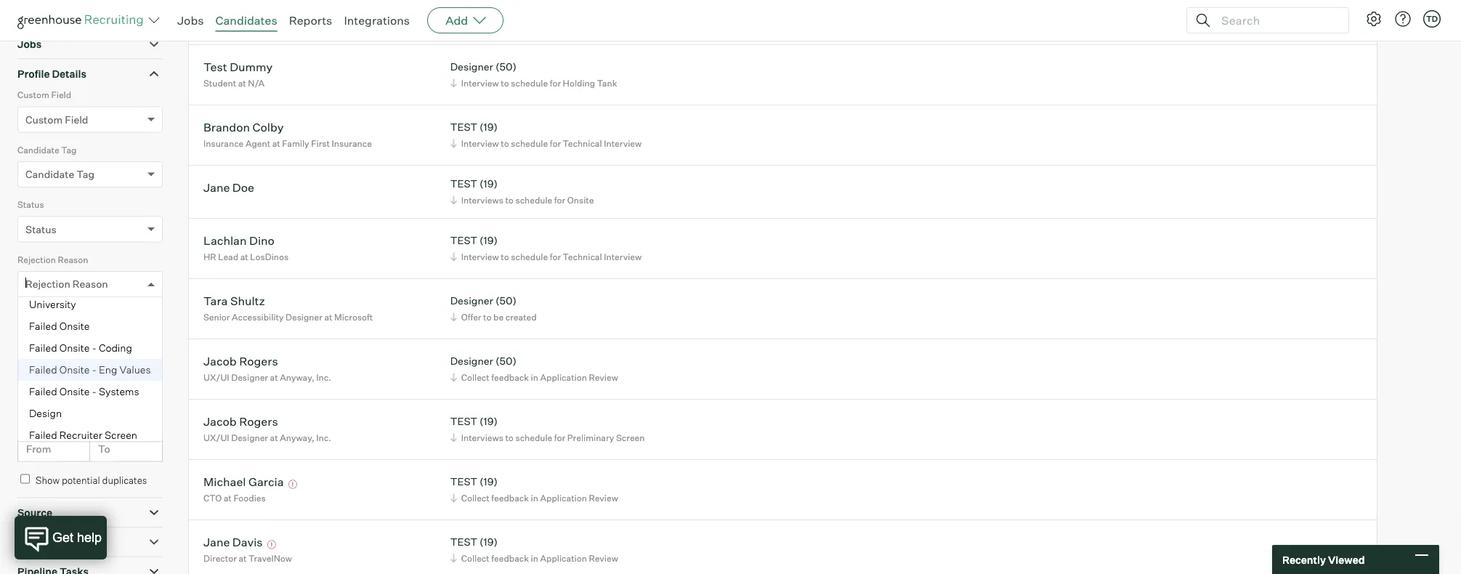 Task type: describe. For each thing, give the bounding box(es) containing it.
viewed
[[1329, 553, 1365, 566]]

be
[[494, 312, 504, 322]]

in for ux/ui designer at anyway, inc.
[[531, 372, 539, 383]]

at right cto
[[224, 493, 232, 503]]

interview to schedule for holding tank link
[[448, 76, 621, 90]]

coding
[[99, 342, 132, 354]]

onsite inside 'test (19) interviews to schedule for onsite'
[[567, 195, 594, 205]]

manager
[[204, 17, 240, 28]]

application type
[[17, 9, 101, 21]]

at right manager
[[242, 17, 250, 28]]

director
[[204, 553, 237, 564]]

1 vertical spatial rejection
[[25, 278, 70, 291]]

jane doe link
[[204, 180, 254, 197]]

review for cto at foodies
[[589, 493, 618, 503]]

review for manager at marketwise
[[589, 17, 618, 28]]

at inside 'lachlan dino hr lead at losdinos'
[[240, 251, 248, 262]]

jane davis link
[[204, 535, 263, 551]]

anyway, for test
[[280, 432, 315, 443]]

4 collect from the top
[[461, 553, 490, 564]]

test (19) interview to schedule for technical interview for colby
[[450, 121, 642, 149]]

applied
[[17, 364, 49, 375]]

interview for brandon colby
[[461, 138, 499, 149]]

schedule for colby
[[511, 138, 548, 149]]

duplicates
[[102, 474, 147, 486]]

recently viewed
[[1283, 553, 1365, 566]]

for for dino
[[550, 251, 561, 262]]

failed onsite
[[29, 320, 90, 333]]

- for eng
[[92, 364, 97, 376]]

candidates
[[216, 13, 277, 28]]

failed for failed onsite - systems design
[[29, 385, 57, 398]]

- inside failed leadership chat - university
[[138, 276, 143, 289]]

director at travelnow
[[204, 553, 292, 564]]

collect for cto at foodies
[[461, 493, 490, 503]]

details
[[52, 67, 86, 80]]

tara shultz link
[[204, 293, 265, 310]]

test (19) interview to schedule for technical interview for dino
[[450, 234, 642, 262]]

technical for brandon colby
[[563, 138, 602, 149]]

1 vertical spatial custom field
[[25, 113, 88, 126]]

test (19) interviews to schedule for preliminary screen
[[450, 415, 645, 443]]

reports
[[289, 13, 332, 28]]

cto at foodies
[[204, 493, 266, 503]]

0 vertical spatial candidate tag
[[17, 144, 77, 155]]

patricia garcia has been in application review for more than 5 days image
[[285, 5, 298, 14]]

applied on
[[17, 364, 63, 375]]

university
[[29, 298, 76, 311]]

feedback for ux/ui designer at anyway, inc.
[[492, 372, 529, 383]]

michael
[[204, 474, 246, 489]]

leadership
[[59, 276, 112, 289]]

add
[[446, 13, 468, 28]]

dummy
[[230, 59, 273, 74]]

onsite inside "option"
[[59, 320, 90, 333]]

test
[[204, 59, 227, 74]]

at down "accessibility"
[[270, 372, 278, 383]]

lachlan dino link
[[204, 233, 275, 250]]

profile details
[[17, 67, 86, 80]]

to for test dummy
[[501, 78, 509, 88]]

7 (19) from the top
[[480, 536, 498, 549]]

colby
[[253, 120, 284, 134]]

failed for failed leadership chat - university
[[29, 276, 57, 289]]

test for ux/ui designer at anyway, inc.
[[450, 415, 478, 428]]

lachlan dino hr lead at losdinos
[[204, 233, 289, 262]]

designer down "accessibility"
[[231, 372, 268, 383]]

status element
[[17, 198, 163, 253]]

source
[[17, 506, 52, 519]]

schedule inside 'test (19) interviews to schedule for onsite'
[[516, 195, 553, 205]]

4 feedback from the top
[[492, 553, 529, 564]]

brandon colby link
[[204, 120, 284, 136]]

0 vertical spatial rejection
[[17, 254, 56, 265]]

failed leadership chat - university
[[29, 276, 143, 311]]

inc. for designer (50)
[[316, 372, 331, 383]]

microsoft
[[334, 312, 373, 322]]

test for manager at marketwise
[[450, 0, 478, 13]]

jane davis has been in application review for more than 5 days image
[[265, 541, 278, 549]]

show potential duplicates
[[36, 474, 147, 486]]

tank
[[597, 78, 617, 88]]

in for manager at marketwise
[[531, 17, 539, 28]]

failed onsite - systems design
[[29, 385, 139, 420]]

collect feedback in application review link for director at travelnow
[[448, 551, 622, 565]]

failed onsite - coding option
[[18, 337, 162, 359]]

designer inside designer (50) offer to be created
[[450, 294, 493, 307]]

td button
[[1424, 10, 1441, 28]]

2 collect feedback in application review link from the top
[[448, 370, 622, 384]]

2 insurance from the left
[[332, 138, 372, 149]]

offer to be created link
[[448, 310, 540, 324]]

1 vertical spatial reason
[[73, 278, 108, 291]]

davis
[[232, 535, 263, 549]]

custom field element
[[17, 88, 163, 143]]

0 vertical spatial custom field
[[17, 90, 71, 100]]

garcia
[[249, 474, 284, 489]]

failed for failed onsite - coding
[[29, 342, 57, 354]]

responsibility
[[17, 536, 88, 549]]

from for hired
[[26, 442, 51, 455]]

jane davis
[[204, 535, 263, 549]]

jane for jane doe
[[204, 180, 230, 195]]

1 vertical spatial custom
[[25, 113, 63, 126]]

to for applied on
[[98, 388, 110, 400]]

to for lachlan dino
[[501, 251, 509, 262]]

travelnow
[[249, 553, 292, 564]]

michael garcia link
[[204, 474, 284, 491]]

to for brandon colby
[[501, 138, 509, 149]]

designer inside designer (50) collect feedback in application review
[[450, 355, 493, 368]]

recruiter
[[59, 429, 102, 442]]

1 vertical spatial rejection reason
[[25, 278, 108, 291]]

agent
[[246, 138, 270, 149]]

0 horizontal spatial jobs
[[17, 38, 42, 51]]

test (19) collect feedback in application review for foodies
[[450, 475, 618, 503]]

test dummy link
[[204, 59, 273, 76]]

jane doe
[[204, 180, 254, 195]]

tara
[[204, 293, 228, 308]]

failed onsite - systems design option
[[18, 381, 162, 425]]

profile
[[17, 67, 50, 80]]

anyway, for designer
[[280, 372, 315, 383]]

doe
[[232, 180, 254, 195]]

onsite for coding
[[59, 342, 90, 354]]

0 vertical spatial rejection reason
[[17, 254, 88, 265]]

for for dummy
[[550, 78, 561, 88]]

1 vertical spatial status
[[25, 223, 57, 236]]

application for manager at marketwise
[[540, 17, 587, 28]]

failed recruiter screen
[[29, 429, 137, 442]]

manager at marketwise
[[204, 17, 300, 28]]

recently
[[1283, 553, 1326, 566]]

show
[[36, 474, 60, 486]]

last activity
[[17, 309, 69, 320]]

dino
[[249, 233, 275, 248]]

lead
[[218, 251, 238, 262]]

- for systems
[[92, 385, 97, 398]]

marketwise
[[251, 17, 300, 28]]

(19) for ux/ui designer at anyway, inc.
[[480, 415, 498, 428]]

feedback for manager at marketwise
[[492, 17, 529, 28]]

preliminary
[[567, 432, 614, 443]]

hired on
[[17, 419, 54, 430]]

test (19) interviews to schedule for onsite
[[450, 177, 594, 205]]

(19) for hr lead at losdinos
[[480, 234, 498, 247]]

offer
[[461, 312, 481, 322]]

hr
[[204, 251, 216, 262]]

configure image
[[1366, 10, 1383, 28]]

0 vertical spatial candidate
[[17, 144, 59, 155]]

candidates link
[[216, 13, 277, 28]]

technical for lachlan dino
[[563, 251, 602, 262]]

failed for failed recruiter screen
[[29, 429, 57, 442]]



Task type: locate. For each thing, give the bounding box(es) containing it.
0 vertical spatial ux/ui
[[204, 372, 229, 383]]

in for cto at foodies
[[531, 493, 539, 503]]

- inside failed onsite - eng values option
[[92, 364, 97, 376]]

- for coding
[[92, 342, 97, 354]]

interview inside designer (50) interview to schedule for holding tank
[[461, 78, 499, 88]]

reason left chat
[[73, 278, 108, 291]]

application inside designer (50) collect feedback in application review
[[540, 372, 587, 383]]

failed inside failed onsite - systems design
[[29, 385, 57, 398]]

foodies
[[234, 493, 266, 503]]

at down colby
[[272, 138, 280, 149]]

jacob rogers ux/ui designer at anyway, inc. down "accessibility"
[[204, 354, 331, 383]]

at left microsoft
[[324, 312, 332, 322]]

candidate up status element
[[25, 168, 74, 181]]

test dummy student at n/a
[[204, 59, 273, 88]]

first
[[311, 138, 330, 149]]

values
[[120, 364, 151, 376]]

tag
[[61, 144, 77, 155], [77, 168, 94, 181]]

field
[[51, 90, 71, 100], [65, 113, 88, 126]]

2 failed from the top
[[29, 320, 57, 333]]

1 vertical spatial interviews
[[461, 432, 504, 443]]

schedule inside designer (50) interview to schedule for holding tank
[[511, 78, 548, 88]]

test for insurance agent at family first insurance
[[450, 121, 478, 134]]

screen right preliminary
[[616, 432, 645, 443]]

(19) inside 'test (19) interviews to schedule for onsite'
[[480, 177, 498, 190]]

tag up status element
[[77, 168, 94, 181]]

for
[[550, 78, 561, 88], [550, 138, 561, 149], [554, 195, 566, 205], [550, 251, 561, 262], [554, 432, 566, 443]]

1 horizontal spatial jobs
[[177, 13, 204, 28]]

n/a
[[248, 78, 265, 88]]

jacob rogers link down "accessibility"
[[204, 354, 278, 370]]

test (19) collect feedback in application review for marketwise
[[450, 0, 618, 28]]

integrations link
[[344, 13, 410, 28]]

4 collect feedback in application review link from the top
[[448, 551, 622, 565]]

1 (50) from the top
[[496, 60, 517, 73]]

jobs link
[[177, 13, 204, 28]]

1 test (19) interview to schedule for technical interview from the top
[[450, 121, 642, 149]]

integrations
[[344, 13, 410, 28]]

5 test from the top
[[450, 415, 478, 428]]

greenhouse recruiting image
[[17, 12, 148, 29]]

4 (19) from the top
[[480, 234, 498, 247]]

from up design
[[26, 388, 51, 400]]

1 test (19) collect feedback in application review from the top
[[450, 0, 618, 28]]

rejection reason up the leadership
[[17, 254, 88, 265]]

test for cto at foodies
[[450, 475, 478, 488]]

design
[[29, 407, 62, 420]]

tara shultz senior accessibility designer at microsoft
[[204, 293, 373, 322]]

custom field
[[17, 90, 71, 100], [25, 113, 88, 126]]

to inside 'test (19) interviews to schedule for onsite'
[[505, 195, 514, 205]]

screen right "recruiter"
[[105, 429, 137, 442]]

screen
[[105, 429, 137, 442], [616, 432, 645, 443]]

0 vertical spatial interviews
[[461, 195, 504, 205]]

0 vertical spatial jacob rogers ux/ui designer at anyway, inc.
[[204, 354, 331, 383]]

interview to schedule for technical interview link down interviews to schedule for onsite link
[[448, 250, 646, 264]]

interview to schedule for technical interview link for dino
[[448, 250, 646, 264]]

insurance down brandon at the top left of the page
[[204, 138, 244, 149]]

0 vertical spatial jacob rogers link
[[204, 354, 278, 370]]

(19) inside test (19) interviews to schedule for preliminary screen
[[480, 415, 498, 428]]

interview
[[461, 78, 499, 88], [461, 138, 499, 149], [604, 138, 642, 149], [461, 251, 499, 262], [604, 251, 642, 262]]

designer inside designer (50) interview to schedule for holding tank
[[450, 60, 493, 73]]

systems
[[99, 385, 139, 398]]

test (19) interview to schedule for technical interview down interviews to schedule for onsite link
[[450, 234, 642, 262]]

collect for ux/ui designer at anyway, inc.
[[461, 372, 490, 383]]

1 horizontal spatial insurance
[[332, 138, 372, 149]]

schedule for dummy
[[511, 78, 548, 88]]

failed onsite option
[[18, 316, 162, 337]]

2 (19) from the top
[[480, 121, 498, 134]]

1 interviews from the top
[[461, 195, 504, 205]]

to inside designer (50) interview to schedule for holding tank
[[501, 78, 509, 88]]

schedule for dino
[[511, 251, 548, 262]]

inc. for test (19)
[[316, 432, 331, 443]]

0 vertical spatial to
[[98, 333, 110, 345]]

1 interview to schedule for technical interview link from the top
[[448, 136, 646, 150]]

2 interview to schedule for technical interview link from the top
[[448, 250, 646, 264]]

to down eng
[[98, 388, 110, 400]]

0 vertical spatial jobs
[[177, 13, 204, 28]]

reason up the leadership
[[58, 254, 88, 265]]

1 technical from the top
[[563, 138, 602, 149]]

2 interviews from the top
[[461, 432, 504, 443]]

designer right "accessibility"
[[286, 312, 323, 322]]

family
[[282, 138, 309, 149]]

jobs up test
[[177, 13, 204, 28]]

1 anyway, from the top
[[280, 372, 315, 383]]

ux/ui down senior
[[204, 372, 229, 383]]

designer up michael garcia
[[231, 432, 268, 443]]

jacob rogers link for designer
[[204, 354, 278, 370]]

4 review from the top
[[589, 553, 618, 564]]

1 vertical spatial rogers
[[239, 414, 278, 429]]

michael garcia has been in application review for more than 5 days image
[[286, 480, 299, 489]]

designer inside the tara shultz senior accessibility designer at microsoft
[[286, 312, 323, 322]]

failed recruiter screen option
[[18, 425, 162, 446]]

eng
[[99, 364, 117, 376]]

2 ux/ui from the top
[[204, 432, 229, 443]]

interview for test dummy
[[461, 78, 499, 88]]

custom down profile
[[17, 90, 49, 100]]

onsite for eng
[[59, 364, 90, 376]]

1 horizontal spatial screen
[[616, 432, 645, 443]]

1 vertical spatial anyway,
[[280, 432, 315, 443]]

2 anyway, from the top
[[280, 432, 315, 443]]

2 from from the top
[[26, 388, 51, 400]]

3 to from the top
[[98, 442, 110, 455]]

3 from from the top
[[26, 442, 51, 455]]

holding
[[563, 78, 595, 88]]

tag down custom field element
[[61, 144, 77, 155]]

0 vertical spatial jane
[[204, 180, 230, 195]]

review inside designer (50) collect feedback in application review
[[589, 372, 618, 383]]

2 collect from the top
[[461, 372, 490, 383]]

in inside designer (50) collect feedback in application review
[[531, 372, 539, 383]]

from
[[26, 333, 51, 345], [26, 388, 51, 400], [26, 442, 51, 455]]

ux/ui up the michael on the left bottom
[[204, 432, 229, 443]]

interviews inside 'test (19) interviews to schedule for onsite'
[[461, 195, 504, 205]]

2 test (19) collect feedback in application review from the top
[[450, 475, 618, 503]]

failed
[[29, 276, 57, 289], [29, 320, 57, 333], [29, 342, 57, 354], [29, 364, 57, 376], [29, 385, 57, 398], [29, 429, 57, 442]]

0 horizontal spatial screen
[[105, 429, 137, 442]]

shultz
[[230, 293, 265, 308]]

for for rogers
[[554, 432, 566, 443]]

Search text field
[[1218, 10, 1336, 31]]

collect feedback in application review link
[[448, 16, 622, 30], [448, 370, 622, 384], [448, 491, 622, 505], [448, 551, 622, 565]]

2 to from the top
[[98, 388, 110, 400]]

- inside failed onsite - coding 'option'
[[92, 342, 97, 354]]

test (19) interview to schedule for technical interview down interview to schedule for holding tank link on the top left of page
[[450, 121, 642, 149]]

1 jacob rogers link from the top
[[204, 354, 278, 370]]

2 vertical spatial test (19) collect feedback in application review
[[450, 536, 618, 564]]

1 ux/ui from the top
[[204, 372, 229, 383]]

6 failed from the top
[[29, 429, 57, 442]]

feedback inside designer (50) collect feedback in application review
[[492, 372, 529, 383]]

jacob up the michael on the left bottom
[[204, 414, 237, 429]]

from down hired on
[[26, 442, 51, 455]]

jacob rogers ux/ui designer at anyway, inc. for test
[[204, 414, 331, 443]]

student
[[204, 78, 236, 88]]

2 inc. from the top
[[316, 432, 331, 443]]

for for colby
[[550, 138, 561, 149]]

test
[[450, 0, 478, 13], [450, 121, 478, 134], [450, 177, 478, 190], [450, 234, 478, 247], [450, 415, 478, 428], [450, 475, 478, 488], [450, 536, 478, 549]]

ux/ui
[[204, 372, 229, 383], [204, 432, 229, 443]]

2 vertical spatial (50)
[[496, 355, 517, 368]]

5 failed from the top
[[29, 385, 57, 398]]

jacob rogers ux/ui designer at anyway, inc. for designer
[[204, 354, 331, 383]]

failed inside "option"
[[29, 320, 57, 333]]

6 test from the top
[[450, 475, 478, 488]]

0 vertical spatial custom
[[17, 90, 49, 100]]

(50) inside designer (50) interview to schedule for holding tank
[[496, 60, 517, 73]]

insurance right first
[[332, 138, 372, 149]]

accessibility
[[232, 312, 284, 322]]

onsite inside 'option'
[[59, 342, 90, 354]]

5 (19) from the top
[[480, 415, 498, 428]]

3 feedback from the top
[[492, 493, 529, 503]]

1 vertical spatial test (19) collect feedback in application review
[[450, 475, 618, 503]]

interviews inside test (19) interviews to schedule for preliminary screen
[[461, 432, 504, 443]]

1 test from the top
[[450, 0, 478, 13]]

(19) for manager at marketwise
[[480, 0, 498, 13]]

candidate down custom field element
[[17, 144, 59, 155]]

0 vertical spatial (50)
[[496, 60, 517, 73]]

(19) for cto at foodies
[[480, 475, 498, 488]]

2 test from the top
[[450, 121, 478, 134]]

failed down failed onsite - coding
[[29, 364, 57, 376]]

3 (50) from the top
[[496, 355, 517, 368]]

3 collect feedback in application review link from the top
[[448, 491, 622, 505]]

1 vertical spatial test (19) interview to schedule for technical interview
[[450, 234, 642, 262]]

candidate tag up status element
[[25, 168, 94, 181]]

for inside test (19) interviews to schedule for preliminary screen
[[554, 432, 566, 443]]

4 test from the top
[[450, 234, 478, 247]]

1 jane from the top
[[204, 180, 230, 195]]

0 vertical spatial jacob
[[204, 354, 237, 368]]

1 vertical spatial jane
[[204, 535, 230, 549]]

test (19) collect feedback in application review
[[450, 0, 618, 28], [450, 475, 618, 503], [450, 536, 618, 564]]

1 collect from the top
[[461, 17, 490, 28]]

1 (19) from the top
[[480, 0, 498, 13]]

4 failed from the top
[[29, 364, 57, 376]]

anyway, up michael garcia has been in application review for more than 5 days icon
[[280, 432, 315, 443]]

on for hired on
[[42, 419, 54, 430]]

jacob rogers link up michael garcia
[[204, 414, 278, 431]]

3 failed from the top
[[29, 342, 57, 354]]

failed inside option
[[29, 364, 57, 376]]

0 vertical spatial interview to schedule for technical interview link
[[448, 136, 646, 150]]

jobs up profile
[[17, 38, 42, 51]]

created
[[506, 312, 537, 322]]

on right applied
[[51, 364, 63, 375]]

4 in from the top
[[531, 553, 539, 564]]

ux/ui for designer (50)
[[204, 372, 229, 383]]

failed onsite - eng values
[[29, 364, 151, 376]]

on right hired
[[42, 419, 54, 430]]

at
[[242, 17, 250, 28], [238, 78, 246, 88], [272, 138, 280, 149], [240, 251, 248, 262], [324, 312, 332, 322], [270, 372, 278, 383], [270, 432, 278, 443], [224, 493, 232, 503], [239, 553, 247, 564]]

0 vertical spatial reason
[[58, 254, 88, 265]]

(50) inside designer (50) collect feedback in application review
[[496, 355, 517, 368]]

1 feedback from the top
[[492, 17, 529, 28]]

at inside test dummy student at n/a
[[238, 78, 246, 88]]

0 vertical spatial inc.
[[316, 372, 331, 383]]

1 vertical spatial candidate
[[25, 168, 74, 181]]

at inside the tara shultz senior accessibility designer at microsoft
[[324, 312, 332, 322]]

to inside test (19) interviews to schedule for preliminary screen
[[505, 432, 514, 443]]

onsite
[[567, 195, 594, 205], [59, 320, 90, 333], [59, 342, 90, 354], [59, 364, 90, 376], [59, 385, 90, 398]]

0 vertical spatial rogers
[[239, 354, 278, 368]]

ux/ui for test (19)
[[204, 432, 229, 443]]

0 vertical spatial test (19) interview to schedule for technical interview
[[450, 121, 642, 149]]

failed down university
[[29, 320, 57, 333]]

1 vertical spatial on
[[42, 419, 54, 430]]

to inside designer (50) offer to be created
[[483, 312, 492, 322]]

rogers for test
[[239, 414, 278, 429]]

designer up offer
[[450, 294, 493, 307]]

(19) for insurance agent at family first insurance
[[480, 121, 498, 134]]

collect inside designer (50) collect feedback in application review
[[461, 372, 490, 383]]

interviews for test (19) interviews to schedule for onsite
[[461, 195, 504, 205]]

screen inside option
[[105, 429, 137, 442]]

2 rogers from the top
[[239, 414, 278, 429]]

-
[[138, 276, 143, 289], [92, 342, 97, 354], [92, 364, 97, 376], [92, 385, 97, 398]]

failed down design
[[29, 429, 57, 442]]

2 vertical spatial from
[[26, 442, 51, 455]]

to for jacob rogers
[[505, 432, 514, 443]]

collect for manager at marketwise
[[461, 17, 490, 28]]

none field inside rejection reason element
[[25, 272, 29, 297]]

- inside failed onsite - systems design
[[92, 385, 97, 398]]

from for last
[[26, 333, 51, 345]]

failed leadership chat - university option
[[18, 272, 162, 316]]

(50) down be
[[496, 355, 517, 368]]

1 vertical spatial (50)
[[496, 294, 517, 307]]

onsite for systems
[[59, 385, 90, 398]]

3 test (19) collect feedback in application review from the top
[[450, 536, 618, 564]]

1 in from the top
[[531, 17, 539, 28]]

failed inside 'option'
[[29, 342, 57, 354]]

type
[[77, 9, 101, 21]]

interviews
[[461, 195, 504, 205], [461, 432, 504, 443]]

(50) up be
[[496, 294, 517, 307]]

screen inside test (19) interviews to schedule for preliminary screen
[[616, 432, 645, 443]]

0 vertical spatial anyway,
[[280, 372, 315, 383]]

reason
[[58, 254, 88, 265], [73, 278, 108, 291]]

brandon
[[204, 120, 250, 134]]

chat
[[114, 276, 136, 289]]

at up garcia
[[270, 432, 278, 443]]

collect feedback in application review link for manager at marketwise
[[448, 16, 622, 30]]

- down failed onsite - eng values option
[[92, 385, 97, 398]]

interviews for test (19) interviews to schedule for preliminary screen
[[461, 432, 504, 443]]

failed up design
[[29, 385, 57, 398]]

1 vertical spatial jacob
[[204, 414, 237, 429]]

onsite inside option
[[59, 364, 90, 376]]

td button
[[1421, 7, 1444, 31]]

1 vertical spatial candidate tag
[[25, 168, 94, 181]]

collect feedback in application review link for cto at foodies
[[448, 491, 622, 505]]

at left n/a
[[238, 78, 246, 88]]

failed for failed onsite
[[29, 320, 57, 333]]

1 rogers from the top
[[239, 354, 278, 368]]

2 review from the top
[[589, 372, 618, 383]]

td
[[1427, 14, 1438, 24]]

in
[[531, 17, 539, 28], [531, 372, 539, 383], [531, 493, 539, 503], [531, 553, 539, 564]]

rogers down "accessibility"
[[239, 354, 278, 368]]

1 collect feedback in application review link from the top
[[448, 16, 622, 30]]

for inside designer (50) interview to schedule for holding tank
[[550, 78, 561, 88]]

rogers up garcia
[[239, 414, 278, 429]]

rogers for designer
[[239, 354, 278, 368]]

1 vertical spatial field
[[65, 113, 88, 126]]

- left eng
[[92, 364, 97, 376]]

brandon colby insurance agent at family first insurance
[[204, 120, 372, 149]]

for inside 'test (19) interviews to schedule for onsite'
[[554, 195, 566, 205]]

rejection reason up university
[[25, 278, 108, 291]]

1 vertical spatial tag
[[77, 168, 94, 181]]

custom
[[17, 90, 49, 100], [25, 113, 63, 126]]

schedule
[[511, 78, 548, 88], [511, 138, 548, 149], [516, 195, 553, 205], [511, 251, 548, 262], [516, 432, 553, 443]]

2 jacob rogers link from the top
[[204, 414, 278, 431]]

jacob
[[204, 354, 237, 368], [204, 414, 237, 429]]

interview to schedule for technical interview link up 'test (19) interviews to schedule for onsite'
[[448, 136, 646, 150]]

1 insurance from the left
[[204, 138, 244, 149]]

review for ux/ui designer at anyway, inc.
[[589, 372, 618, 383]]

2 jacob rogers ux/ui designer at anyway, inc. from the top
[[204, 414, 331, 443]]

1 failed from the top
[[29, 276, 57, 289]]

(50) for tara shultz
[[496, 294, 517, 307]]

failed onsite - coding
[[29, 342, 132, 354]]

(50) for jacob rogers
[[496, 355, 517, 368]]

onsite inside failed onsite - systems design
[[59, 385, 90, 398]]

2 jane from the top
[[204, 535, 230, 549]]

lachlan
[[204, 233, 247, 248]]

interview for lachlan dino
[[461, 251, 499, 262]]

custom down profile details
[[25, 113, 63, 126]]

failed up university
[[29, 276, 57, 289]]

candidate tag down custom field element
[[17, 144, 77, 155]]

rogers
[[239, 354, 278, 368], [239, 414, 278, 429]]

to down failed recruiter screen
[[98, 442, 110, 455]]

to
[[98, 333, 110, 345], [98, 388, 110, 400], [98, 442, 110, 455]]

jacob rogers link
[[204, 354, 278, 370], [204, 414, 278, 431]]

jacob for test
[[204, 414, 237, 429]]

test inside test (19) interviews to schedule for preliminary screen
[[450, 415, 478, 428]]

- left "coding"
[[92, 342, 97, 354]]

designer down offer
[[450, 355, 493, 368]]

0 vertical spatial test (19) collect feedback in application review
[[450, 0, 618, 28]]

test for hr lead at losdinos
[[450, 234, 478, 247]]

None field
[[25, 272, 29, 297]]

designer down add popup button
[[450, 60, 493, 73]]

at inside brandon colby insurance agent at family first insurance
[[272, 138, 280, 149]]

schedule inside test (19) interviews to schedule for preliminary screen
[[516, 432, 553, 443]]

candidate
[[17, 144, 59, 155], [25, 168, 74, 181]]

rejection
[[17, 254, 56, 265], [25, 278, 70, 291]]

from for applied
[[26, 388, 51, 400]]

2 (50) from the top
[[496, 294, 517, 307]]

from down last activity
[[26, 333, 51, 345]]

review
[[589, 17, 618, 28], [589, 372, 618, 383], [589, 493, 618, 503], [589, 553, 618, 564]]

jacob down senior
[[204, 354, 237, 368]]

jacob rogers ux/ui designer at anyway, inc. up garcia
[[204, 414, 331, 443]]

1 vertical spatial technical
[[563, 251, 602, 262]]

(19)
[[480, 0, 498, 13], [480, 121, 498, 134], [480, 177, 498, 190], [480, 234, 498, 247], [480, 415, 498, 428], [480, 475, 498, 488], [480, 536, 498, 549]]

1 vertical spatial inc.
[[316, 432, 331, 443]]

jane left doe
[[204, 180, 230, 195]]

on
[[51, 364, 63, 375], [42, 419, 54, 430]]

senior
[[204, 312, 230, 322]]

feedback for cto at foodies
[[492, 493, 529, 503]]

test inside 'test (19) interviews to schedule for onsite'
[[450, 177, 478, 190]]

hired
[[17, 419, 40, 430]]

failed inside failed leadership chat - university
[[29, 276, 57, 289]]

(50) for test dummy
[[496, 60, 517, 73]]

last
[[17, 309, 35, 320]]

3 (19) from the top
[[480, 177, 498, 190]]

jane
[[204, 180, 230, 195], [204, 535, 230, 549]]

2 vertical spatial to
[[98, 442, 110, 455]]

1 inc. from the top
[[316, 372, 331, 383]]

2 in from the top
[[531, 372, 539, 383]]

3 in from the top
[[531, 493, 539, 503]]

0 vertical spatial on
[[51, 364, 63, 375]]

rejection reason
[[17, 254, 88, 265], [25, 278, 108, 291]]

failed for failed onsite - eng values
[[29, 364, 57, 376]]

2 feedback from the top
[[492, 372, 529, 383]]

6 (19) from the top
[[480, 475, 498, 488]]

at right lead
[[240, 251, 248, 262]]

interview to schedule for technical interview link
[[448, 136, 646, 150], [448, 250, 646, 264]]

activity
[[37, 309, 69, 320]]

7 test from the top
[[450, 536, 478, 549]]

1 vertical spatial jacob rogers link
[[204, 414, 278, 431]]

1 from from the top
[[26, 333, 51, 345]]

0 vertical spatial from
[[26, 333, 51, 345]]

2 jacob from the top
[[204, 414, 237, 429]]

0 horizontal spatial insurance
[[204, 138, 244, 149]]

0 vertical spatial field
[[51, 90, 71, 100]]

interview to schedule for technical interview link for colby
[[448, 136, 646, 150]]

to up eng
[[98, 333, 110, 345]]

3 review from the top
[[589, 493, 618, 503]]

jacob rogers link for test
[[204, 414, 278, 431]]

schedule for rogers
[[516, 432, 553, 443]]

failed onsite - eng values option
[[18, 359, 162, 381]]

1 to from the top
[[98, 333, 110, 345]]

jane for jane davis
[[204, 535, 230, 549]]

application for cto at foodies
[[540, 493, 587, 503]]

at down davis
[[239, 553, 247, 564]]

1 vertical spatial from
[[26, 388, 51, 400]]

- right chat
[[138, 276, 143, 289]]

to for hired on
[[98, 442, 110, 455]]

0 vertical spatial technical
[[563, 138, 602, 149]]

1 vertical spatial ux/ui
[[204, 432, 229, 443]]

potential
[[62, 474, 100, 486]]

2 test (19) interview to schedule for technical interview from the top
[[450, 234, 642, 262]]

3 test from the top
[[450, 177, 478, 190]]

add button
[[427, 7, 504, 33]]

1 jacob rogers ux/ui designer at anyway, inc. from the top
[[204, 354, 331, 383]]

interviews to schedule for onsite link
[[448, 193, 598, 207]]

(50) up interview to schedule for holding tank link on the top left of page
[[496, 60, 517, 73]]

designer (50) interview to schedule for holding tank
[[450, 60, 617, 88]]

0 vertical spatial status
[[17, 199, 44, 210]]

(50) inside designer (50) offer to be created
[[496, 294, 517, 307]]

rejection reason element
[[17, 163, 163, 574]]

to
[[501, 78, 509, 88], [501, 138, 509, 149], [505, 195, 514, 205], [501, 251, 509, 262], [483, 312, 492, 322], [505, 432, 514, 443]]

jacob for designer
[[204, 354, 237, 368]]

1 jacob from the top
[[204, 354, 237, 368]]

candidate tag element
[[17, 143, 163, 198]]

feedback
[[492, 17, 529, 28], [492, 372, 529, 383], [492, 493, 529, 503], [492, 553, 529, 564]]

2 technical from the top
[[563, 251, 602, 262]]

on for applied on
[[51, 364, 63, 375]]

1 vertical spatial interview to schedule for technical interview link
[[448, 250, 646, 264]]

to for tara shultz
[[483, 312, 492, 322]]

1 review from the top
[[589, 17, 618, 28]]

1 vertical spatial jacob rogers ux/ui designer at anyway, inc.
[[204, 414, 331, 443]]

anyway, down the tara shultz senior accessibility designer at microsoft
[[280, 372, 315, 383]]

1 vertical spatial jobs
[[17, 38, 42, 51]]

0 vertical spatial tag
[[61, 144, 77, 155]]

michael garcia
[[204, 474, 284, 489]]

jane up director
[[204, 535, 230, 549]]

to for last activity
[[98, 333, 110, 345]]

reports link
[[289, 13, 332, 28]]

failed up applied on
[[29, 342, 57, 354]]

1 vertical spatial to
[[98, 388, 110, 400]]

3 collect from the top
[[461, 493, 490, 503]]

application for ux/ui designer at anyway, inc.
[[540, 372, 587, 383]]

Show potential duplicates checkbox
[[20, 474, 30, 484]]

losdinos
[[250, 251, 289, 262]]



Task type: vqa. For each thing, say whether or not it's contained in the screenshot.
designer within the tara shultz senior accessibility designer at microsoft
yes



